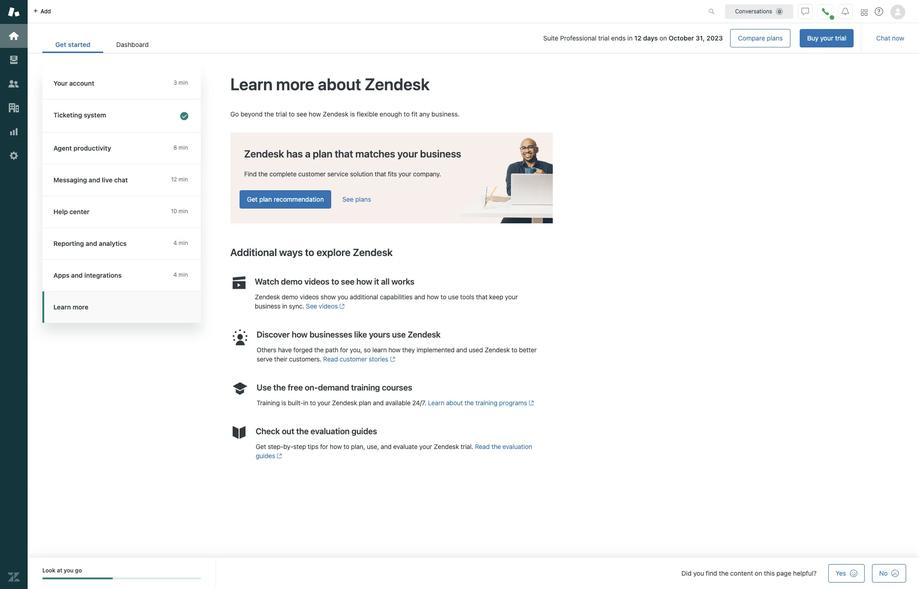 Task type: vqa. For each thing, say whether or not it's contained in the screenshot.
the on
yes



Task type: locate. For each thing, give the bounding box(es) containing it.
plans inside section
[[767, 34, 783, 42]]

0 vertical spatial (opens in a new tab) image
[[388, 357, 396, 362]]

plans down solution
[[355, 195, 371, 203]]

admin image
[[8, 150, 20, 162]]

for left you,
[[340, 346, 348, 354]]

yours
[[369, 330, 390, 340]]

training up training is built-in to your zendesk plan and available 24/7.
[[351, 383, 380, 393]]

chat
[[877, 34, 891, 42]]

see
[[297, 110, 307, 118], [341, 277, 355, 287]]

your down demand
[[318, 399, 330, 407]]

1 horizontal spatial read
[[475, 443, 490, 451]]

guides
[[352, 427, 377, 436], [256, 452, 275, 460]]

0 horizontal spatial 12
[[171, 176, 177, 183]]

(opens in a new tab) image
[[388, 357, 396, 362], [527, 400, 534, 406], [275, 453, 282, 459]]

0 horizontal spatial customer
[[298, 170, 326, 178]]

plan left available
[[359, 399, 371, 407]]

1 horizontal spatial guides
[[352, 427, 377, 436]]

3 min from the top
[[179, 176, 188, 183]]

min for messaging and live chat
[[179, 176, 188, 183]]

12 left days
[[635, 34, 642, 42]]

that inside zendesk demo videos show you additional capabilities and how to use tools that keep your business in sync.
[[476, 293, 488, 301]]

zendesk down learn more about zendesk
[[323, 110, 348, 118]]

zendesk
[[365, 74, 430, 94], [323, 110, 348, 118], [244, 148, 284, 160], [353, 246, 393, 258], [255, 293, 280, 301], [408, 330, 441, 340], [485, 346, 510, 354], [332, 399, 357, 407], [434, 443, 459, 451]]

how up forged at the bottom
[[292, 330, 308, 340]]

zendesk up enough
[[365, 74, 430, 94]]

0 vertical spatial 12
[[635, 34, 642, 42]]

discover
[[257, 330, 290, 340]]

1 vertical spatial videos
[[300, 293, 319, 301]]

learn up beyond
[[230, 74, 273, 94]]

2 vertical spatial videos
[[319, 302, 338, 310]]

tools
[[460, 293, 474, 301]]

2 horizontal spatial in
[[628, 34, 633, 42]]

for for like
[[340, 346, 348, 354]]

trial for professional
[[598, 34, 610, 42]]

to left better
[[512, 346, 517, 354]]

the right find
[[719, 570, 729, 577]]

2 horizontal spatial trial
[[835, 34, 847, 42]]

1 vertical spatial evaluation
[[503, 443, 532, 451]]

2 horizontal spatial learn
[[428, 399, 444, 407]]

0 vertical spatial guides
[[352, 427, 377, 436]]

zendesk up 'find'
[[244, 148, 284, 160]]

read right trial.
[[475, 443, 490, 451]]

0 horizontal spatial on
[[660, 34, 667, 42]]

0 horizontal spatial in
[[282, 302, 287, 310]]

zendesk down watch
[[255, 293, 280, 301]]

guides down step-
[[256, 452, 275, 460]]

2 vertical spatial in
[[303, 399, 308, 407]]

courses
[[382, 383, 412, 393]]

1 vertical spatial 4
[[173, 271, 177, 278]]

training left the programs
[[476, 399, 498, 407]]

videos up see videos
[[300, 293, 319, 301]]

2 vertical spatial plan
[[359, 399, 371, 407]]

and right "use,"
[[381, 443, 392, 451]]

learn for learn about the training programs
[[428, 399, 444, 407]]

plan
[[313, 148, 333, 160], [259, 195, 272, 203], [359, 399, 371, 407]]

zendesk left trial.
[[434, 443, 459, 451]]

1 vertical spatial guides
[[256, 452, 275, 460]]

0 horizontal spatial see
[[297, 110, 307, 118]]

get down 'find'
[[247, 195, 258, 203]]

about right 24/7.
[[446, 399, 463, 407]]

0 vertical spatial more
[[276, 74, 314, 94]]

demo inside zendesk demo videos show you additional capabilities and how to use tools that keep your business in sync.
[[282, 293, 298, 301]]

0 vertical spatial business
[[420, 148, 461, 160]]

reporting image
[[8, 126, 20, 138]]

5 min from the top
[[179, 240, 188, 247]]

get left step-
[[256, 443, 266, 451]]

how left tools
[[427, 293, 439, 301]]

1 vertical spatial learn
[[53, 303, 71, 311]]

zendesk down the use the free on-demand training courses
[[332, 399, 357, 407]]

1 vertical spatial in
[[282, 302, 287, 310]]

compare
[[738, 34, 765, 42]]

4 for reporting and analytics
[[173, 240, 177, 247]]

go
[[230, 110, 239, 118]]

suite
[[543, 34, 558, 42]]

you up (opens in a new tab) image
[[338, 293, 348, 301]]

1 horizontal spatial business
[[420, 148, 461, 160]]

October 31, 2023 text field
[[669, 34, 723, 42]]

path
[[325, 346, 338, 354]]

for inside others have forged the path for you, so learn how they implemented and used zendesk to better serve their customers.
[[340, 346, 348, 354]]

1 vertical spatial get
[[247, 195, 258, 203]]

business down watch
[[255, 302, 281, 310]]

and left analytics
[[86, 240, 97, 247]]

see up the additional
[[341, 277, 355, 287]]

see up a
[[297, 110, 307, 118]]

1 horizontal spatial training
[[476, 399, 498, 407]]

(opens in a new tab) image inside read the evaluation guides link
[[275, 453, 282, 459]]

4 min from the top
[[179, 208, 188, 215]]

use the free on-demand training courses
[[257, 383, 412, 393]]

1 vertical spatial is
[[282, 399, 286, 407]]

1 vertical spatial read
[[475, 443, 490, 451]]

on
[[660, 34, 667, 42], [755, 570, 762, 577]]

and left available
[[373, 399, 384, 407]]

learn for learn more
[[53, 303, 71, 311]]

to right ways
[[305, 246, 314, 258]]

section
[[169, 29, 854, 47]]

zendesk right used
[[485, 346, 510, 354]]

8 min
[[174, 144, 188, 151]]

and inside zendesk demo videos show you additional capabilities and how to use tools that keep your business in sync.
[[414, 293, 425, 301]]

1 horizontal spatial on
[[755, 570, 762, 577]]

more
[[276, 74, 314, 94], [73, 303, 88, 311]]

ends
[[611, 34, 626, 42]]

trial for your
[[835, 34, 847, 42]]

how left 'they'
[[389, 346, 401, 354]]

your right keep at the right
[[505, 293, 518, 301]]

get inside button
[[247, 195, 258, 203]]

use
[[448, 293, 459, 301], [392, 330, 406, 340]]

0 vertical spatial about
[[318, 74, 361, 94]]

customers.
[[289, 355, 322, 363]]

find the complete customer service solution that fits your company.
[[244, 170, 441, 178]]

learn about the training programs link
[[428, 399, 534, 407]]

trial.
[[461, 443, 473, 451]]

your account
[[53, 79, 94, 87]]

demo for zendesk
[[282, 293, 298, 301]]

get
[[55, 41, 66, 48], [247, 195, 258, 203], [256, 443, 266, 451]]

1 vertical spatial 12
[[171, 176, 177, 183]]

0 horizontal spatial about
[[318, 74, 361, 94]]

read
[[323, 355, 338, 363], [475, 443, 490, 451]]

you right the at
[[64, 567, 74, 574]]

0 vertical spatial demo
[[281, 277, 303, 287]]

0 vertical spatial 4
[[173, 240, 177, 247]]

1 horizontal spatial for
[[340, 346, 348, 354]]

plan,
[[351, 443, 365, 451]]

ticketing system button
[[42, 100, 199, 132]]

their
[[274, 355, 287, 363]]

(opens in a new tab) image for courses
[[527, 400, 534, 406]]

1 min from the top
[[179, 79, 188, 86]]

text image
[[461, 138, 553, 223]]

2 vertical spatial (opens in a new tab) image
[[275, 453, 282, 459]]

watch
[[255, 277, 279, 287]]

0 horizontal spatial more
[[73, 303, 88, 311]]

has
[[286, 148, 303, 160]]

in right ends
[[628, 34, 633, 42]]

learn down the apps
[[53, 303, 71, 311]]

1 horizontal spatial evaluation
[[503, 443, 532, 451]]

min for reporting and analytics
[[179, 240, 188, 247]]

have
[[278, 346, 292, 354]]

1 vertical spatial on
[[755, 570, 762, 577]]

in inside zendesk demo videos show you additional capabilities and how to use tools that keep your business in sync.
[[282, 302, 287, 310]]

in left sync.
[[282, 302, 287, 310]]

the
[[264, 110, 274, 118], [258, 170, 268, 178], [314, 346, 324, 354], [273, 383, 286, 393], [465, 399, 474, 407], [296, 427, 309, 436], [492, 443, 501, 451], [719, 570, 729, 577]]

0 horizontal spatial you
[[64, 567, 74, 574]]

the right use
[[273, 383, 286, 393]]

to left plan,
[[344, 443, 349, 451]]

and down works
[[414, 293, 425, 301]]

1 horizontal spatial about
[[446, 399, 463, 407]]

a
[[305, 148, 311, 160]]

1 vertical spatial that
[[375, 170, 386, 178]]

trial right beyond
[[276, 110, 287, 118]]

1 horizontal spatial in
[[303, 399, 308, 407]]

learn inside content-title region
[[230, 74, 273, 94]]

learn about the training programs
[[428, 399, 527, 407]]

1 vertical spatial more
[[73, 303, 88, 311]]

0 horizontal spatial evaluation
[[311, 427, 350, 436]]

1 horizontal spatial use
[[448, 293, 459, 301]]

any
[[419, 110, 430, 118]]

0 horizontal spatial learn
[[53, 303, 71, 311]]

2 horizontal spatial that
[[476, 293, 488, 301]]

demo for watch
[[281, 277, 303, 287]]

videos for show
[[300, 293, 319, 301]]

more inside content-title region
[[276, 74, 314, 94]]

the right trial.
[[492, 443, 501, 451]]

views image
[[8, 54, 20, 66]]

more inside dropdown button
[[73, 303, 88, 311]]

0 vertical spatial plans
[[767, 34, 783, 42]]

1 vertical spatial training
[[476, 399, 498, 407]]

plan right a
[[313, 148, 333, 160]]

fits
[[388, 170, 397, 178]]

0 horizontal spatial trial
[[276, 110, 287, 118]]

see plans
[[342, 195, 371, 203]]

1 horizontal spatial trial
[[598, 34, 610, 42]]

customer
[[298, 170, 326, 178], [340, 355, 367, 363]]

trial inside button
[[835, 34, 847, 42]]

evaluation down the programs
[[503, 443, 532, 451]]

2 4 min from the top
[[173, 271, 188, 278]]

0 vertical spatial in
[[628, 34, 633, 42]]

guides up get step-by-step tips for how to plan, use, and evaluate your zendesk trial.
[[352, 427, 377, 436]]

0 horizontal spatial plan
[[259, 195, 272, 203]]

read down path
[[323, 355, 338, 363]]

2023
[[707, 34, 723, 42]]

3 min
[[174, 79, 188, 86]]

see right sync.
[[306, 302, 317, 310]]

1 4 min from the top
[[173, 240, 188, 247]]

progress-bar progress bar
[[42, 578, 201, 580]]

the left path
[[314, 346, 324, 354]]

your
[[820, 34, 834, 42], [398, 148, 418, 160], [399, 170, 411, 178], [505, 293, 518, 301], [318, 399, 330, 407], [419, 443, 432, 451]]

1 vertical spatial see
[[306, 302, 317, 310]]

business.
[[432, 110, 460, 118]]

live
[[102, 176, 113, 184]]

is left built-
[[282, 399, 286, 407]]

page
[[777, 570, 792, 577]]

1 horizontal spatial see
[[342, 195, 354, 203]]

0 vertical spatial plan
[[313, 148, 333, 160]]

the right "out"
[[296, 427, 309, 436]]

31,
[[696, 34, 705, 42]]

get step-by-step tips for how to plan, use, and evaluate your zendesk trial.
[[256, 443, 475, 451]]

videos down the show
[[319, 302, 338, 310]]

1 horizontal spatial plans
[[767, 34, 783, 42]]

your inside zendesk demo videos show you additional capabilities and how to use tools that keep your business in sync.
[[505, 293, 518, 301]]

on right days
[[660, 34, 667, 42]]

learn
[[230, 74, 273, 94], [53, 303, 71, 311], [428, 399, 444, 407]]

your up the company.
[[398, 148, 418, 160]]

to up 'has'
[[289, 110, 295, 118]]

1 horizontal spatial customer
[[340, 355, 367, 363]]

12 up 10
[[171, 176, 177, 183]]

0 vertical spatial customer
[[298, 170, 326, 178]]

1 horizontal spatial that
[[375, 170, 386, 178]]

evaluation up tips
[[311, 427, 350, 436]]

for right tips
[[320, 443, 328, 451]]

see down find the complete customer service solution that fits your company.
[[342, 195, 354, 203]]

how left it
[[356, 277, 372, 287]]

forged
[[293, 346, 313, 354]]

0 vertical spatial learn
[[230, 74, 273, 94]]

zendesk support image
[[8, 6, 20, 18]]

trial down notifications icon
[[835, 34, 847, 42]]

1 horizontal spatial see
[[341, 277, 355, 287]]

to inside zendesk demo videos show you additional capabilities and how to use tools that keep your business in sync.
[[441, 293, 446, 301]]

(opens in a new tab) image inside read customer stories link
[[388, 357, 396, 362]]

that left keep at the right
[[476, 293, 488, 301]]

1 vertical spatial customer
[[340, 355, 367, 363]]

by-
[[283, 443, 293, 451]]

system
[[84, 111, 106, 119]]

0 horizontal spatial that
[[335, 148, 353, 160]]

matches
[[355, 148, 395, 160]]

to left tools
[[441, 293, 446, 301]]

0 vertical spatial training
[[351, 383, 380, 393]]

1 horizontal spatial is
[[350, 110, 355, 118]]

0 vertical spatial get
[[55, 41, 66, 48]]

0 horizontal spatial guides
[[256, 452, 275, 460]]

0 vertical spatial evaluation
[[311, 427, 350, 436]]

compare plans button
[[730, 29, 791, 47]]

0 horizontal spatial (opens in a new tab) image
[[275, 453, 282, 459]]

use left tools
[[448, 293, 459, 301]]

in down on-
[[303, 399, 308, 407]]

0 horizontal spatial business
[[255, 302, 281, 310]]

on left this
[[755, 570, 762, 577]]

your right fits
[[399, 170, 411, 178]]

footer containing did you find the content on this page helpful?
[[28, 558, 919, 589]]

0 horizontal spatial for
[[320, 443, 328, 451]]

help center
[[53, 208, 90, 216]]

4 min for integrations
[[173, 271, 188, 278]]

1 vertical spatial 4 min
[[173, 271, 188, 278]]

0 vertical spatial use
[[448, 293, 459, 301]]

1 4 from the top
[[173, 240, 177, 247]]

organizations image
[[8, 102, 20, 114]]

1 horizontal spatial 12
[[635, 34, 642, 42]]

and right the apps
[[71, 271, 83, 279]]

is left flexible
[[350, 110, 355, 118]]

see inside button
[[342, 195, 354, 203]]

and left used
[[456, 346, 467, 354]]

0 horizontal spatial see
[[306, 302, 317, 310]]

now
[[892, 34, 905, 42]]

see plans button
[[342, 195, 371, 204]]

1 vertical spatial plans
[[355, 195, 371, 203]]

0 vertical spatial 4 min
[[173, 240, 188, 247]]

progress bar image
[[42, 578, 113, 580]]

stories
[[369, 355, 388, 363]]

read inside read the evaluation guides
[[475, 443, 490, 451]]

you right did
[[693, 570, 704, 577]]

0 horizontal spatial training
[[351, 383, 380, 393]]

customer down a
[[298, 170, 326, 178]]

2 vertical spatial that
[[476, 293, 488, 301]]

0 horizontal spatial read
[[323, 355, 338, 363]]

0 horizontal spatial is
[[282, 399, 286, 407]]

zendesk demo videos show you additional capabilities and how to use tools that keep your business in sync.
[[255, 293, 518, 310]]

learn inside dropdown button
[[53, 303, 71, 311]]

demo up sync.
[[282, 293, 298, 301]]

6 min from the top
[[179, 271, 188, 278]]

company.
[[413, 170, 441, 178]]

find
[[706, 570, 717, 577]]

use up 'they'
[[392, 330, 406, 340]]

add button
[[28, 0, 56, 23]]

plan down complete
[[259, 195, 272, 203]]

2 4 from the top
[[173, 271, 177, 278]]

add
[[41, 8, 51, 15]]

helpful?
[[793, 570, 817, 577]]

2 vertical spatial learn
[[428, 399, 444, 407]]

0 vertical spatial on
[[660, 34, 667, 42]]

0 horizontal spatial plans
[[355, 195, 371, 203]]

0 horizontal spatial use
[[392, 330, 406, 340]]

0 vertical spatial videos
[[304, 277, 330, 287]]

get for get step-by-step tips for how to plan, use, and evaluate your zendesk trial.
[[256, 443, 266, 451]]

4
[[173, 240, 177, 247], [173, 271, 177, 278]]

get left started
[[55, 41, 66, 48]]

zendesk inside others have forged the path for you, so learn how they implemented and used zendesk to better serve their customers.
[[485, 346, 510, 354]]

0 vertical spatial see
[[342, 195, 354, 203]]

that up find the complete customer service solution that fits your company.
[[335, 148, 353, 160]]

is
[[350, 110, 355, 118], [282, 399, 286, 407]]

1 vertical spatial business
[[255, 302, 281, 310]]

business up the company.
[[420, 148, 461, 160]]

1 vertical spatial (opens in a new tab) image
[[527, 400, 534, 406]]

how down learn more about zendesk
[[309, 110, 321, 118]]

go
[[75, 567, 82, 574]]

min for agent productivity
[[179, 144, 188, 151]]

tab list
[[42, 36, 162, 53]]

1 horizontal spatial plan
[[313, 148, 333, 160]]

plans right compare at the right top
[[767, 34, 783, 42]]

your right buy
[[820, 34, 834, 42]]

videos inside zendesk demo videos show you additional capabilities and how to use tools that keep your business in sync.
[[300, 293, 319, 301]]

additional
[[230, 246, 277, 258]]

footer
[[28, 558, 919, 589]]

demo right watch
[[281, 277, 303, 287]]

1 horizontal spatial (opens in a new tab) image
[[388, 357, 396, 362]]

trial left ends
[[598, 34, 610, 42]]

that left fits
[[375, 170, 386, 178]]

2 min from the top
[[179, 144, 188, 151]]

complete
[[269, 170, 297, 178]]

customer down you,
[[340, 355, 367, 363]]

the inside read the evaluation guides
[[492, 443, 501, 451]]

about up "go beyond the trial to see how zendesk is flexible enough to fit any business."
[[318, 74, 361, 94]]

(opens in a new tab) image inside the learn about the training programs link
[[527, 400, 534, 406]]

analytics
[[99, 240, 127, 247]]

videos
[[304, 277, 330, 287], [300, 293, 319, 301], [319, 302, 338, 310]]

videos up the show
[[304, 277, 330, 287]]

chat now
[[877, 34, 905, 42]]

learn right 24/7.
[[428, 399, 444, 407]]

(opens in a new tab) image for zendesk
[[388, 357, 396, 362]]

to inside others have forged the path for you, so learn how they implemented and used zendesk to better serve their customers.
[[512, 346, 517, 354]]



Task type: describe. For each thing, give the bounding box(es) containing it.
fit
[[412, 110, 418, 118]]

for for evaluation
[[320, 443, 328, 451]]

it
[[374, 277, 379, 287]]

buy
[[807, 34, 819, 42]]

built-
[[288, 399, 303, 407]]

how inside others have forged the path for you, so learn how they implemented and used zendesk to better serve their customers.
[[389, 346, 401, 354]]

reporting
[[53, 240, 84, 247]]

learn more heading
[[42, 292, 201, 319]]

on inside section
[[660, 34, 667, 42]]

keep
[[489, 293, 503, 301]]

plan inside button
[[259, 195, 272, 203]]

3
[[174, 79, 177, 86]]

tab list containing get started
[[42, 36, 162, 53]]

free
[[288, 383, 303, 393]]

training is built-in to your zendesk plan and available 24/7.
[[257, 399, 428, 407]]

works
[[392, 277, 414, 287]]

buy your trial button
[[800, 29, 854, 47]]

learn for learn more about zendesk
[[230, 74, 273, 94]]

businesses
[[310, 330, 352, 340]]

check
[[256, 427, 280, 436]]

min for help center
[[179, 208, 188, 215]]

apps
[[53, 271, 69, 279]]

how inside zendesk demo videos show you additional capabilities and how to use tools that keep your business in sync.
[[427, 293, 439, 301]]

the inside others have forged the path for you, so learn how they implemented and used zendesk to better serve their customers.
[[314, 346, 324, 354]]

0 vertical spatial see
[[297, 110, 307, 118]]

out
[[282, 427, 294, 436]]

read customer stories
[[323, 355, 388, 363]]

better
[[519, 346, 537, 354]]

you inside zendesk demo videos show you additional capabilities and how to use tools that keep your business in sync.
[[338, 293, 348, 301]]

yes
[[836, 570, 846, 577]]

step
[[293, 443, 306, 451]]

they
[[402, 346, 415, 354]]

(opens in a new tab) image
[[338, 304, 345, 309]]

get started image
[[8, 30, 20, 42]]

4 for apps and integrations
[[173, 271, 177, 278]]

messaging and live chat
[[53, 176, 128, 184]]

to down on-
[[310, 399, 316, 407]]

zendesk has a plan that matches your business
[[244, 148, 461, 160]]

agent
[[53, 144, 72, 152]]

zendesk inside content-title region
[[365, 74, 430, 94]]

in inside section
[[628, 34, 633, 42]]

suite professional trial ends in 12 days on october 31, 2023
[[543, 34, 723, 42]]

zendesk products image
[[861, 9, 868, 15]]

learn
[[372, 346, 387, 354]]

the up trial.
[[465, 399, 474, 407]]

find
[[244, 170, 257, 178]]

read the evaluation guides link
[[256, 443, 532, 460]]

min for your account
[[179, 79, 188, 86]]

used
[[469, 346, 483, 354]]

ways
[[279, 246, 303, 258]]

read for guides
[[475, 443, 490, 451]]

12 inside section
[[635, 34, 642, 42]]

0 vertical spatial is
[[350, 110, 355, 118]]

get for get started
[[55, 41, 66, 48]]

professional
[[560, 34, 597, 42]]

center
[[69, 208, 90, 216]]

additional
[[350, 293, 378, 301]]

10 min
[[171, 208, 188, 215]]

learn more button
[[42, 292, 199, 317]]

guides inside read the evaluation guides
[[256, 452, 275, 460]]

about inside content-title region
[[318, 74, 361, 94]]

see videos
[[306, 302, 338, 310]]

plans for compare plans
[[767, 34, 783, 42]]

no
[[879, 570, 888, 577]]

zendesk up it
[[353, 246, 393, 258]]

like
[[354, 330, 367, 340]]

october
[[669, 34, 694, 42]]

2 horizontal spatial plan
[[359, 399, 371, 407]]

how left plan,
[[330, 443, 342, 451]]

conversations
[[735, 8, 772, 15]]

24/7.
[[412, 399, 426, 407]]

your inside button
[[820, 34, 834, 42]]

customers image
[[8, 78, 20, 90]]

reporting and analytics
[[53, 240, 127, 247]]

your
[[53, 79, 68, 87]]

and left 'live'
[[89, 176, 100, 184]]

get for get plan recommendation
[[247, 195, 258, 203]]

1 vertical spatial use
[[392, 330, 406, 340]]

plans for see plans
[[355, 195, 371, 203]]

started
[[68, 41, 90, 48]]

min for apps and integrations
[[179, 271, 188, 278]]

zendesk image
[[8, 571, 20, 583]]

more for learn more
[[73, 303, 88, 311]]

zendesk up implemented
[[408, 330, 441, 340]]

integrations
[[84, 271, 122, 279]]

agent productivity
[[53, 144, 111, 152]]

no button
[[872, 564, 906, 583]]

messaging
[[53, 176, 87, 184]]

evaluate
[[393, 443, 418, 451]]

notifications image
[[842, 8, 849, 15]]

dashboard tab
[[103, 36, 162, 53]]

2 horizontal spatial you
[[693, 570, 704, 577]]

more for learn more about zendesk
[[276, 74, 314, 94]]

conversations button
[[725, 4, 793, 19]]

sync.
[[289, 302, 304, 310]]

business inside zendesk demo videos show you additional capabilities and how to use tools that keep your business in sync.
[[255, 302, 281, 310]]

chat
[[114, 176, 128, 184]]

discover how businesses like yours use zendesk
[[257, 330, 441, 340]]

your right "evaluate" on the bottom
[[419, 443, 432, 451]]

button displays agent's chat status as invisible. image
[[802, 8, 809, 15]]

1 vertical spatial see
[[341, 277, 355, 287]]

step-
[[268, 443, 283, 451]]

the right 'find'
[[258, 170, 268, 178]]

tips
[[308, 443, 318, 451]]

to left "fit"
[[404, 110, 410, 118]]

8
[[174, 144, 177, 151]]

days
[[643, 34, 658, 42]]

look
[[42, 567, 55, 574]]

see for see plans
[[342, 195, 354, 203]]

videos for to
[[304, 277, 330, 287]]

chat now button
[[869, 29, 912, 47]]

see for see videos
[[306, 302, 317, 310]]

productivity
[[74, 144, 111, 152]]

all
[[381, 277, 390, 287]]

watch demo videos to see how it all works
[[255, 277, 414, 287]]

the right beyond
[[264, 110, 274, 118]]

ticketing system
[[53, 111, 106, 119]]

others
[[257, 346, 276, 354]]

get plan recommendation button
[[240, 190, 331, 209]]

get help image
[[875, 7, 883, 16]]

serve
[[257, 355, 273, 363]]

content-title region
[[230, 74, 553, 95]]

and inside others have forged the path for you, so learn how they implemented and used zendesk to better serve their customers.
[[456, 346, 467, 354]]

4 min for analytics
[[173, 240, 188, 247]]

to up the show
[[331, 277, 339, 287]]

use
[[257, 383, 271, 393]]

solution
[[350, 170, 373, 178]]

on-
[[305, 383, 318, 393]]

main element
[[0, 0, 28, 589]]

zendesk inside zendesk demo videos show you additional capabilities and how to use tools that keep your business in sync.
[[255, 293, 280, 301]]

show
[[321, 293, 336, 301]]

learn more
[[53, 303, 88, 311]]

use inside zendesk demo videos show you additional capabilities and how to use tools that keep your business in sync.
[[448, 293, 459, 301]]

read for yours
[[323, 355, 338, 363]]

section containing suite professional trial ends in
[[169, 29, 854, 47]]

0 vertical spatial that
[[335, 148, 353, 160]]

dashboard
[[116, 41, 149, 48]]

evaluation inside read the evaluation guides
[[503, 443, 532, 451]]



